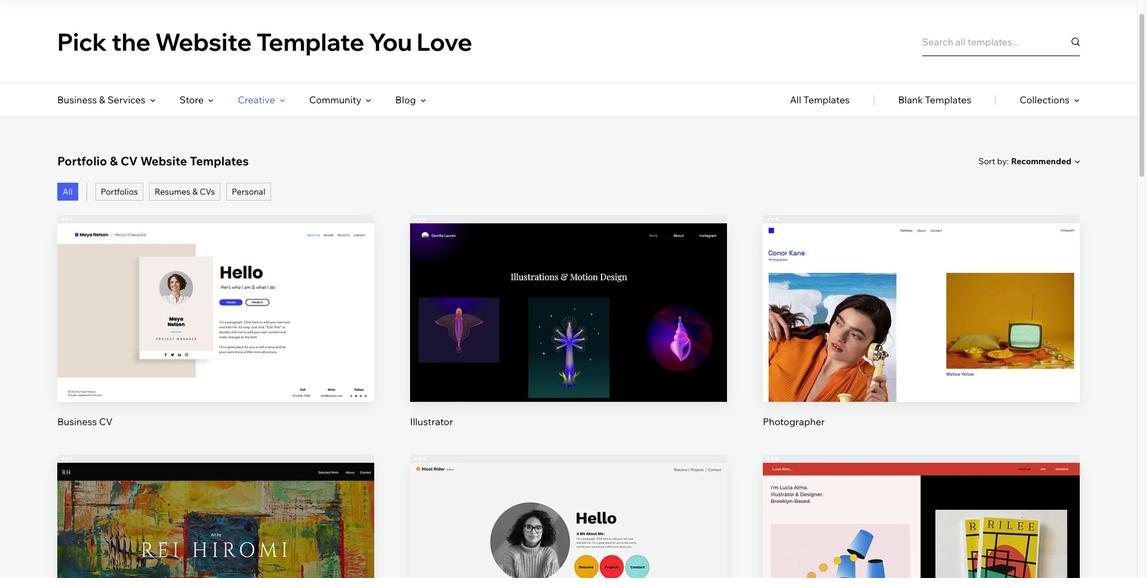 Task type: locate. For each thing, give the bounding box(es) containing it.
& left cvs
[[192, 186, 198, 197]]

collections
[[1020, 94, 1070, 106]]

generic categories element
[[790, 84, 1081, 116]]

view
[[205, 329, 227, 341], [558, 329, 580, 341]]

1 horizontal spatial all
[[790, 94, 802, 106]]

1 horizontal spatial templates
[[804, 94, 850, 106]]

Search search field
[[923, 27, 1081, 56]]

1 vertical spatial portfolio & cv website templates - illustrator image
[[763, 463, 1081, 578]]

love
[[417, 27, 473, 56]]

0 vertical spatial business
[[57, 94, 97, 106]]

website up resumes
[[141, 154, 187, 168]]

templates inside 'link'
[[804, 94, 850, 106]]

edit for edit button within the illustrator group
[[560, 289, 578, 301]]

1 business from the top
[[57, 94, 97, 106]]

view for illustrator
[[558, 329, 580, 341]]

sort by:
[[979, 156, 1009, 166]]

templates for blank templates
[[926, 94, 972, 106]]

business for business cv
[[57, 416, 97, 427]]

1 horizontal spatial &
[[110, 154, 118, 168]]

edit inside business cv group
[[207, 289, 225, 301]]

blank templates
[[899, 94, 972, 106]]

2 vertical spatial &
[[192, 186, 198, 197]]

you
[[369, 27, 412, 56]]

all inside 'link'
[[790, 94, 802, 106]]

0 vertical spatial cv
[[121, 154, 138, 168]]

edit for edit button corresponding to portfolio & cv website templates - creative cv image
[[560, 528, 578, 540]]

0 horizontal spatial all
[[63, 186, 73, 197]]

view inside business cv group
[[205, 329, 227, 341]]

1 horizontal spatial cv
[[121, 154, 138, 168]]

edit button for portfolio & cv website templates - artist 'image'
[[188, 520, 244, 548]]

edit for edit button in business cv group
[[207, 289, 225, 301]]

1 view button from the left
[[188, 321, 244, 350]]

cv
[[121, 154, 138, 168], [99, 416, 113, 427]]

2 view from the left
[[558, 329, 580, 341]]

portfolio & cv website templates - illustrator image
[[410, 223, 728, 402], [763, 463, 1081, 578]]

edit button
[[188, 280, 244, 309], [541, 280, 597, 309], [188, 520, 244, 548], [541, 520, 597, 548], [894, 520, 950, 548]]

1 vertical spatial business
[[57, 416, 97, 427]]

1 horizontal spatial view button
[[541, 321, 597, 350]]

business inside categories by subject element
[[57, 94, 97, 106]]

categories by subject element
[[57, 84, 426, 116]]

0 horizontal spatial portfolio & cv website templates - illustrator image
[[410, 223, 728, 402]]

0 vertical spatial all
[[790, 94, 802, 106]]

portfolio & cv website templates
[[57, 154, 249, 168]]

2 horizontal spatial &
[[192, 186, 198, 197]]

view button
[[188, 321, 244, 350], [541, 321, 597, 350]]

0 vertical spatial portfolio & cv website templates - illustrator image
[[410, 223, 728, 402]]

blog
[[396, 94, 416, 106]]

2 horizontal spatial templates
[[926, 94, 972, 106]]

1 horizontal spatial portfolio & cv website templates - illustrator image
[[763, 463, 1081, 578]]

resumes & cvs link
[[149, 183, 221, 201]]

view button inside business cv group
[[188, 321, 244, 350]]

blank templates link
[[899, 84, 972, 116]]

portfolio & cv website templates - creative cv image
[[410, 463, 728, 578]]

website up store
[[155, 27, 252, 56]]

2 view button from the left
[[541, 321, 597, 350]]

view inside illustrator group
[[558, 329, 580, 341]]

1 vertical spatial &
[[110, 154, 118, 168]]

2 business from the top
[[57, 416, 97, 427]]

recommended
[[1012, 156, 1072, 167]]

business cv
[[57, 416, 113, 427]]

1 vertical spatial website
[[141, 154, 187, 168]]

categories. use the left and right arrow keys to navigate the menu element
[[0, 84, 1138, 116]]

portfolios
[[101, 186, 138, 197]]

1 horizontal spatial view
[[558, 329, 580, 341]]

0 horizontal spatial view
[[205, 329, 227, 341]]

blank
[[899, 94, 924, 106]]

& inside categories by subject element
[[99, 94, 105, 106]]

0 vertical spatial &
[[99, 94, 105, 106]]

1 vertical spatial cv
[[99, 416, 113, 427]]

& left services
[[99, 94, 105, 106]]

&
[[99, 94, 105, 106], [110, 154, 118, 168], [192, 186, 198, 197]]

& for cvs
[[192, 186, 198, 197]]

all for all templates
[[790, 94, 802, 106]]

all link
[[57, 183, 78, 201]]

1 vertical spatial all
[[63, 186, 73, 197]]

personal
[[232, 186, 266, 197]]

view button inside illustrator group
[[541, 321, 597, 350]]

business
[[57, 94, 97, 106], [57, 416, 97, 427]]

templates
[[804, 94, 850, 106], [926, 94, 972, 106], [190, 154, 249, 168]]

edit button inside business cv group
[[188, 280, 244, 309]]

illustrator
[[410, 416, 453, 427]]

None search field
[[923, 27, 1081, 56]]

all
[[790, 94, 802, 106], [63, 186, 73, 197]]

& up portfolios link
[[110, 154, 118, 168]]

pick the website template you love
[[57, 27, 473, 56]]

edit button for portfolio & cv website templates - business cv image
[[188, 280, 244, 309]]

1 view from the left
[[205, 329, 227, 341]]

0 horizontal spatial view button
[[188, 321, 244, 350]]

0 horizontal spatial &
[[99, 94, 105, 106]]

0 horizontal spatial cv
[[99, 416, 113, 427]]

templates for all templates
[[804, 94, 850, 106]]

edit inside illustrator group
[[560, 289, 578, 301]]

edit
[[207, 289, 225, 301], [560, 289, 578, 301], [207, 528, 225, 540], [560, 528, 578, 540], [913, 528, 931, 540]]

all templates
[[790, 94, 850, 106]]

cv inside group
[[99, 416, 113, 427]]

view for business cv
[[205, 329, 227, 341]]

business inside group
[[57, 416, 97, 427]]

website
[[155, 27, 252, 56], [141, 154, 187, 168]]



Task type: vqa. For each thing, say whether or not it's contained in the screenshot.
'search field'
yes



Task type: describe. For each thing, give the bounding box(es) containing it.
view button for illustrator
[[541, 321, 597, 350]]

photographer
[[763, 416, 825, 427]]

portfolio & cv website templates - business cv image
[[57, 223, 375, 402]]

personal link
[[227, 183, 271, 201]]

the
[[112, 27, 151, 56]]

resumes
[[155, 186, 191, 197]]

cvs
[[200, 186, 215, 197]]

edit button for portfolio & cv website templates - creative cv image
[[541, 520, 597, 548]]

portfolio & cv website templates - photographer image
[[763, 223, 1081, 402]]

view button for business cv
[[188, 321, 244, 350]]

& for cv
[[110, 154, 118, 168]]

portfolio
[[57, 154, 107, 168]]

0 horizontal spatial templates
[[190, 154, 249, 168]]

creative
[[238, 94, 275, 106]]

& for services
[[99, 94, 105, 106]]

photographer group
[[763, 215, 1081, 428]]

0 vertical spatial website
[[155, 27, 252, 56]]

all for all
[[63, 186, 73, 197]]

by:
[[998, 156, 1009, 166]]

business for business & services
[[57, 94, 97, 106]]

services
[[108, 94, 146, 106]]

portfolios link
[[95, 183, 143, 201]]

community
[[309, 94, 362, 106]]

edit button inside illustrator group
[[541, 280, 597, 309]]

portfolio & cv website templates - artist image
[[57, 463, 375, 578]]

edit for portfolio & cv website templates - artist 'image' edit button
[[207, 528, 225, 540]]

illustrator group
[[410, 215, 728, 428]]

business & services
[[57, 94, 146, 106]]

resumes & cvs
[[155, 186, 215, 197]]

sort
[[979, 156, 996, 166]]

business cv group
[[57, 215, 375, 428]]

all templates link
[[790, 84, 850, 116]]

pick
[[57, 27, 107, 56]]

template
[[257, 27, 365, 56]]

store
[[180, 94, 204, 106]]



